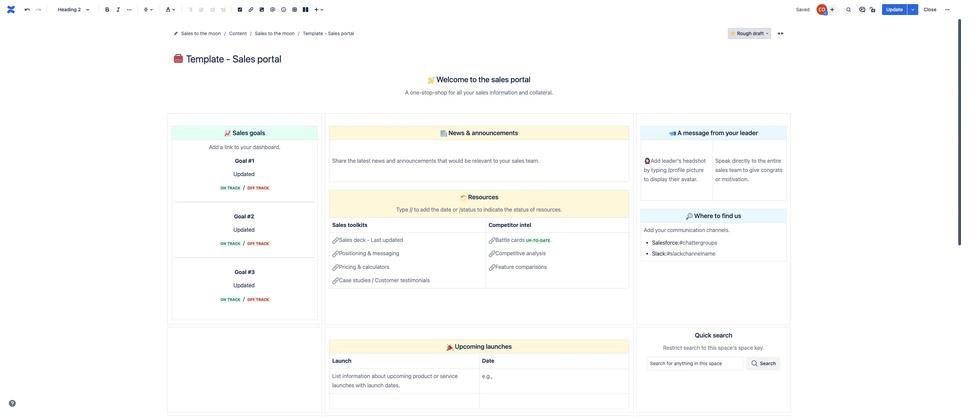 Task type: locate. For each thing, give the bounding box(es) containing it.
1 moon from the left
[[208, 30, 221, 36]]

1 sales to the moon link from the left
[[181, 29, 221, 38]]

1 horizontal spatial portal
[[511, 75, 531, 84]]

0 horizontal spatial sales to the moon
[[181, 30, 221, 36]]

the down mention icon
[[274, 30, 281, 36]]

intel
[[520, 222, 531, 228]]

goal for goal #2
[[234, 214, 246, 220]]

upcoming launches
[[453, 343, 512, 351]]

2 vertical spatial off
[[247, 298, 255, 302]]

leader
[[740, 129, 758, 137]]

heading 2
[[58, 6, 81, 12]]

up-to-date
[[526, 239, 550, 243]]

portal right sales
[[511, 75, 531, 84]]

goal
[[235, 158, 247, 164], [234, 214, 246, 220], [235, 269, 247, 275]]

sales to the moon link down numbered list ⌘⇧7 image
[[181, 29, 221, 38]]

1 vertical spatial on track / off track
[[220, 240, 269, 247]]

toolkits
[[348, 222, 368, 228]]

2 sales to the moon from the left
[[255, 30, 295, 36]]

0 vertical spatial updated
[[233, 171, 256, 177]]

news
[[449, 129, 465, 137]]

/
[[243, 185, 245, 191], [243, 240, 245, 247], [243, 296, 245, 302]]

this
[[708, 345, 717, 351]]

updated down goal #2
[[233, 227, 256, 233]]

/ down goal #3
[[243, 296, 245, 302]]

0 vertical spatial search
[[713, 332, 732, 340]]

:newspaper: image
[[440, 130, 447, 137]]

sales to the moon link
[[181, 29, 221, 38], [255, 29, 295, 38]]

0 vertical spatial on track / off track
[[220, 185, 269, 191]]

to left find at bottom right
[[715, 212, 721, 220]]

1 vertical spatial /
[[243, 240, 245, 247]]

to right the welcome
[[470, 75, 477, 84]]

sales to the moon link down mention icon
[[255, 29, 295, 38]]

us
[[735, 212, 741, 220]]

template - sales portal
[[303, 30, 354, 36]]

2 horizontal spatial the
[[479, 75, 490, 84]]

2 updated from the top
[[233, 227, 256, 233]]

emoji image
[[280, 5, 288, 14]]

a message from your leader
[[676, 129, 758, 137]]

close
[[924, 6, 937, 12]]

search for quick
[[713, 332, 732, 340]]

0 vertical spatial on
[[220, 186, 226, 191]]

0 horizontal spatial the
[[200, 30, 207, 36]]

2 vertical spatial on track / off track
[[220, 296, 269, 302]]

a
[[678, 129, 682, 137]]

bold ⌘b image
[[103, 5, 111, 14]]

quick search
[[695, 332, 732, 340]]

1 vertical spatial off
[[247, 242, 255, 246]]

sales
[[491, 75, 509, 84]]

:mag_right: image
[[686, 213, 693, 220], [686, 213, 693, 220]]

0 vertical spatial portal
[[341, 30, 354, 36]]

3 on track / off track from the top
[[220, 296, 269, 302]]

the
[[200, 30, 207, 36], [274, 30, 281, 36], [479, 75, 490, 84]]

0 horizontal spatial moon
[[208, 30, 221, 36]]

goal left #1
[[235, 158, 247, 164]]

1 sales to the moon from the left
[[181, 30, 221, 36]]

goal #3
[[235, 269, 255, 275]]

heading 2 button
[[50, 2, 96, 17]]

:tada: image
[[447, 344, 453, 351], [447, 344, 453, 351]]

#2
[[247, 214, 254, 220]]

2 vertical spatial updated
[[233, 283, 256, 289]]

where to find us
[[693, 212, 741, 220]]

3 on from the top
[[220, 298, 226, 302]]

2 / from the top
[[243, 240, 245, 247]]

/ for #2
[[243, 240, 245, 247]]

on
[[220, 186, 226, 191], [220, 242, 226, 246], [220, 298, 226, 302]]

1 horizontal spatial the
[[274, 30, 281, 36]]

competitor
[[489, 222, 519, 228]]

sales to the moon down mention icon
[[255, 30, 295, 36]]

goal for goal #1
[[235, 158, 247, 164]]

3 / from the top
[[243, 296, 245, 302]]

1 horizontal spatial moon
[[282, 30, 295, 36]]

:newspaper: image
[[440, 130, 447, 137]]

2 off from the top
[[247, 242, 255, 246]]

numbered list ⌘⇧7 image
[[197, 5, 205, 14]]

content link
[[229, 29, 247, 38]]

portal right -
[[341, 30, 354, 36]]

to
[[194, 30, 199, 36], [268, 30, 273, 36], [470, 75, 477, 84], [715, 212, 721, 220], [701, 345, 706, 351]]

indent tab image
[[219, 5, 227, 14]]

on track / off track down goal #3
[[220, 296, 269, 302]]

updated down goal #1
[[233, 171, 256, 177]]

:link: image
[[332, 238, 339, 244], [332, 238, 339, 244], [489, 238, 495, 244], [332, 251, 339, 258], [489, 251, 495, 258], [332, 264, 339, 271], [489, 264, 495, 271], [489, 264, 495, 271], [332, 278, 339, 285]]

:link: image
[[489, 238, 495, 244], [332, 251, 339, 258], [489, 251, 495, 258], [332, 264, 339, 271], [332, 278, 339, 285]]

launch
[[332, 358, 351, 364]]

3 off from the top
[[247, 298, 255, 302]]

sales to the moon down numbered list ⌘⇧7 image
[[181, 30, 221, 36]]

1 vertical spatial on
[[220, 242, 226, 246]]

message
[[683, 129, 709, 137]]

:chart_with_upwards_trend: image
[[224, 130, 231, 137]]

0 horizontal spatial portal
[[341, 30, 354, 36]]

2 on from the top
[[220, 242, 226, 246]]

1 horizontal spatial sales to the moon link
[[255, 29, 295, 38]]

on track / off track down goal #1
[[220, 185, 269, 191]]

off
[[247, 186, 255, 191], [247, 242, 255, 246], [247, 298, 255, 302]]

sales goals
[[231, 129, 265, 137]]

welcome
[[436, 75, 468, 84]]

moon
[[208, 30, 221, 36], [282, 30, 295, 36]]

sales to the moon for first sales to the moon link from right
[[255, 30, 295, 36]]

competitor intel
[[489, 222, 531, 228]]

the inside 'main content area, start typing to enter text.' text box
[[479, 75, 490, 84]]

1 horizontal spatial search
[[713, 332, 732, 340]]

slack:
[[652, 251, 667, 257]]

/ down goal #1
[[243, 185, 245, 191]]

your
[[726, 129, 739, 137]]

1 horizontal spatial sales to the moon
[[255, 30, 295, 36]]

updated for #3
[[233, 283, 256, 289]]

portal inside 'main content area, start typing to enter text.' text box
[[511, 75, 531, 84]]

0 vertical spatial goal
[[235, 158, 247, 164]]

the left sales
[[479, 75, 490, 84]]

find and replace image
[[845, 5, 853, 14]]

/ for #3
[[243, 296, 245, 302]]

confluence image
[[5, 4, 16, 15], [5, 4, 16, 15]]

on track / off track down goal #2
[[220, 240, 269, 247]]

restrict
[[663, 345, 682, 351]]

0 horizontal spatial sales to the moon link
[[181, 29, 221, 38]]

sales to the moon
[[181, 30, 221, 36], [255, 30, 295, 36]]

:wave: image
[[428, 77, 435, 84], [428, 77, 435, 84]]

0 horizontal spatial search
[[684, 345, 700, 351]]

goal left the #3
[[235, 269, 247, 275]]

the down numbered list ⌘⇧7 image
[[200, 30, 207, 36]]

1 / from the top
[[243, 185, 245, 191]]

sales right -
[[328, 30, 340, 36]]

help image
[[8, 400, 16, 408]]

updated
[[233, 171, 256, 177], [233, 227, 256, 233], [233, 283, 256, 289]]

:mega: image
[[669, 130, 676, 137], [669, 130, 676, 137]]

off down "#2"
[[247, 242, 255, 246]]

/ down goal #2
[[243, 240, 245, 247]]

portal
[[341, 30, 354, 36], [511, 75, 531, 84]]

1 vertical spatial portal
[[511, 75, 531, 84]]

moon left content
[[208, 30, 221, 36]]

moon down the emoji image
[[282, 30, 295, 36]]

1 vertical spatial search
[[684, 345, 700, 351]]

updated down goal #3
[[233, 283, 256, 289]]

2
[[78, 6, 81, 12]]

sales
[[181, 30, 193, 36], [255, 30, 267, 36], [328, 30, 340, 36], [233, 129, 248, 137], [332, 222, 346, 228]]

search up search for anything in this space text box
[[684, 345, 700, 351]]

key.
[[755, 345, 764, 351]]

2 vertical spatial goal
[[235, 269, 247, 275]]

1 vertical spatial goal
[[234, 214, 246, 220]]

announcements
[[472, 129, 518, 137]]

1 on from the top
[[220, 186, 226, 191]]

0 vertical spatial off
[[247, 186, 255, 191]]

search
[[713, 332, 732, 340], [684, 345, 700, 351]]

sales right move this page icon
[[181, 30, 193, 36]]

news & announcements
[[447, 129, 518, 137]]

3 updated from the top
[[233, 283, 256, 289]]

2 sales to the moon link from the left
[[255, 29, 295, 38]]

on track / off track
[[220, 185, 269, 191], [220, 240, 269, 247], [220, 296, 269, 302]]

2 on track / off track from the top
[[220, 240, 269, 247]]

2 vertical spatial on
[[220, 298, 226, 302]]

track
[[227, 186, 240, 191], [256, 186, 269, 191], [227, 242, 240, 246], [256, 242, 269, 246], [227, 298, 240, 302], [256, 298, 269, 302]]

invite to edit image
[[828, 5, 837, 14]]

mention image
[[269, 5, 277, 14]]

search up the space's
[[713, 332, 732, 340]]

0 vertical spatial /
[[243, 185, 245, 191]]

upcoming
[[455, 343, 484, 351]]

from
[[711, 129, 724, 137]]

undo ⌘z image
[[23, 5, 31, 14]]

off down the #3
[[247, 298, 255, 302]]

add image, video, or file image
[[258, 5, 266, 14]]

goal left "#2"
[[234, 214, 246, 220]]

2 vertical spatial /
[[243, 296, 245, 302]]

date
[[540, 239, 550, 243]]

1 vertical spatial updated
[[233, 227, 256, 233]]

off down #1
[[247, 186, 255, 191]]



Task type: vqa. For each thing, say whether or not it's contained in the screenshot.
tree
no



Task type: describe. For each thing, give the bounding box(es) containing it.
goals
[[250, 129, 265, 137]]

#3
[[248, 269, 255, 275]]

bullet list ⌘⇧8 image
[[186, 5, 195, 14]]

search
[[760, 361, 776, 367]]

christina overa image
[[817, 4, 828, 15]]

search button
[[747, 357, 780, 371]]

on track / off track for #2
[[220, 240, 269, 247]]

:toolbox: image
[[174, 54, 183, 63]]

1 on track / off track from the top
[[220, 185, 269, 191]]

comment icon image
[[858, 5, 867, 14]]

no restrictions image
[[869, 5, 878, 14]]

goal for goal #3
[[235, 269, 247, 275]]

adjust update settings image
[[909, 5, 917, 14]]

-
[[324, 30, 327, 36]]

to left this
[[701, 345, 706, 351]]

heading
[[58, 6, 77, 12]]

restrict search to this space's space key.
[[663, 345, 764, 351]]

space
[[738, 345, 753, 351]]

goal #1
[[235, 158, 254, 164]]

&
[[466, 129, 470, 137]]

move this page image
[[173, 31, 178, 36]]

off for #3
[[247, 298, 255, 302]]

launches
[[486, 343, 512, 351]]

action item image
[[236, 5, 244, 14]]

find
[[722, 212, 733, 220]]

table image
[[291, 5, 299, 14]]

layouts image
[[301, 5, 310, 14]]

more image
[[943, 5, 952, 14]]

on for goal #3
[[220, 298, 226, 302]]

resources
[[467, 194, 499, 201]]

sales right :chart_with_upwards_trend: icon
[[233, 129, 248, 137]]

:dividers: image
[[460, 195, 467, 202]]

sales inside 'link'
[[328, 30, 340, 36]]

Give this page a title text field
[[186, 53, 787, 65]]

goal #2
[[234, 214, 255, 220]]

date
[[482, 358, 494, 364]]

off for #2
[[247, 242, 255, 246]]

sales toolkits
[[332, 222, 368, 228]]

2 moon from the left
[[282, 30, 295, 36]]

update button
[[882, 4, 907, 15]]

close button
[[920, 4, 941, 15]]

sales to the moon for 1st sales to the moon link from left
[[181, 30, 221, 36]]

:toolbox: image
[[174, 54, 183, 63]]

Main content area, start typing to enter text. text field
[[167, 75, 791, 418]]

update
[[886, 6, 903, 12]]

:dividers: image
[[460, 195, 467, 202]]

redo ⌘⇧z image
[[34, 5, 42, 14]]

on track / off track for #3
[[220, 296, 269, 302]]

:chart_with_upwards_trend: image
[[224, 130, 231, 137]]

template - sales portal link
[[303, 29, 354, 38]]

space's
[[718, 345, 737, 351]]

align center image
[[142, 5, 150, 14]]

sales left toolkits at bottom
[[332, 222, 346, 228]]

more formatting image
[[125, 5, 133, 14]]

portal inside 'link'
[[341, 30, 354, 36]]

content
[[229, 30, 247, 36]]

to right move this page icon
[[194, 30, 199, 36]]

search for restrict
[[684, 345, 700, 351]]

to-
[[533, 239, 540, 243]]

1 off from the top
[[247, 186, 255, 191]]

link image
[[247, 5, 255, 14]]

salesforce:
[[652, 240, 680, 246]]

template
[[303, 30, 323, 36]]

make page fixed-width image
[[777, 29, 785, 38]]

outdent ⇧tab image
[[208, 5, 216, 14]]

to down mention icon
[[268, 30, 273, 36]]

welcome to the sales portal
[[435, 75, 531, 84]]

saved
[[796, 6, 810, 12]]

#1
[[248, 158, 254, 164]]

italic ⌘i image
[[114, 5, 122, 14]]

sales right content
[[255, 30, 267, 36]]

Search for anything in this space text field
[[647, 357, 744, 371]]

where
[[694, 212, 713, 220]]

updated for #2
[[233, 227, 256, 233]]

on for goal #2
[[220, 242, 226, 246]]

1 updated from the top
[[233, 171, 256, 177]]

quick
[[695, 332, 712, 340]]

up-
[[526, 239, 533, 243]]



